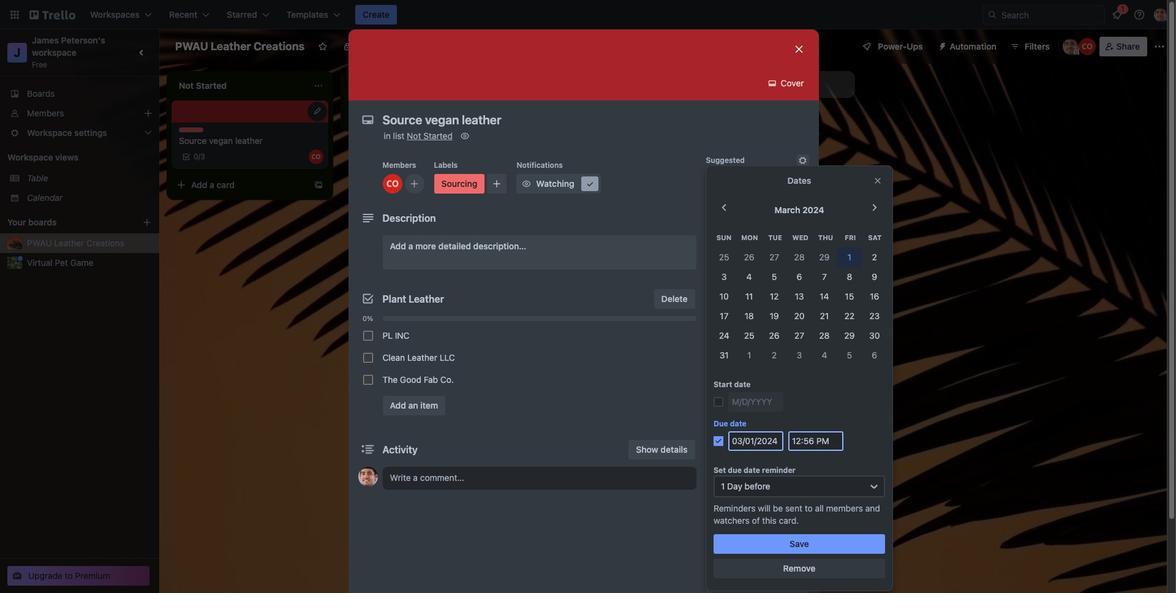 Task type: locate. For each thing, give the bounding box(es) containing it.
attachment
[[726, 316, 773, 326]]

13 button
[[787, 287, 812, 307]]

virtual pet game link
[[27, 257, 152, 269]]

sm image right watching
[[584, 178, 597, 190]]

2 vertical spatial card
[[732, 200, 748, 209]]

1 horizontal spatial 2
[[873, 252, 878, 263]]

6 down 30 button at the right bottom of the page
[[873, 350, 878, 361]]

1 horizontal spatial 4
[[822, 350, 828, 361]]

add down the due date
[[726, 440, 742, 450]]

0 vertical spatial pwau leather creations
[[175, 40, 305, 53]]

16 button
[[863, 287, 888, 307]]

card up in
[[391, 111, 409, 121]]

sm image for the cover link
[[767, 77, 779, 89]]

sm image inside checklist link
[[710, 266, 722, 278]]

1 vertical spatial pwau
[[27, 238, 52, 248]]

27 button down 20
[[787, 326, 812, 346]]

29
[[820, 252, 830, 263], [845, 331, 855, 341]]

5 down 22 button
[[848, 350, 853, 361]]

sm image for automation button
[[933, 37, 950, 54]]

0 vertical spatial add a card button
[[346, 107, 483, 126]]

sm image inside watching "button"
[[521, 178, 533, 190]]

card for the bottom the add a card button
[[217, 180, 235, 190]]

add a card button up not
[[346, 107, 483, 126]]

sourcing for sourcing
[[442, 178, 478, 189]]

1 vertical spatial 28
[[820, 331, 830, 341]]

0 vertical spatial card
[[391, 111, 409, 121]]

create from template… image
[[488, 112, 498, 121], [314, 180, 324, 190]]

create
[[363, 9, 390, 20]]

members up add members to card image
[[383, 161, 416, 170]]

0 horizontal spatial 6
[[797, 272, 803, 282]]

sm image for "make template" 'link'
[[710, 537, 722, 549]]

sm image left "mon"
[[710, 242, 722, 254]]

M/D/YYYY text field
[[729, 393, 784, 412], [729, 432, 784, 451]]

/
[[198, 152, 201, 161]]

4 up 11
[[747, 272, 752, 282]]

make
[[726, 538, 748, 548]]

0 horizontal spatial power-ups
[[706, 371, 746, 381]]

boards
[[28, 217, 57, 227]]

1 horizontal spatial sourcing
[[442, 178, 478, 189]]

sm image inside copy link
[[710, 512, 722, 525]]

Write a comment text field
[[383, 467, 697, 489]]

1 vertical spatial 5
[[848, 350, 853, 361]]

2 m/d/yyyy text field from the top
[[729, 432, 784, 451]]

0 vertical spatial 3
[[201, 152, 205, 161]]

0 horizontal spatial members
[[27, 108, 64, 118]]

sm image for move
[[710, 488, 722, 500]]

25 button down attachment
[[737, 326, 762, 346]]

28 button down 21
[[812, 326, 838, 346]]

1 for 1 day before
[[721, 481, 725, 492]]

28 down wed
[[795, 252, 805, 263]]

started
[[424, 131, 453, 141]]

sm image right 'another'
[[767, 77, 779, 89]]

pwau
[[175, 40, 208, 53], [27, 238, 52, 248]]

4 down 21 button
[[822, 350, 828, 361]]

0 horizontal spatial 25
[[720, 252, 730, 263]]

0 vertical spatial add a card
[[365, 111, 409, 121]]

25 button
[[712, 248, 737, 267], [737, 326, 762, 346]]

1 horizontal spatial 25
[[745, 331, 755, 341]]

0 vertical spatial 4 button
[[737, 267, 762, 287]]

color: bold red, title: "sourcing" element right add members to card image
[[434, 174, 485, 194]]

2 for the top 2 button
[[873, 252, 878, 263]]

1 vertical spatial card
[[217, 180, 235, 190]]

2 for the bottom 2 button
[[772, 350, 777, 361]]

reminders
[[714, 503, 756, 514]]

an
[[409, 400, 418, 411]]

source
[[179, 135, 207, 146]]

0 vertical spatial 6 button
[[787, 267, 812, 287]]

pwau leather creations
[[175, 40, 305, 53], [27, 238, 124, 248]]

1 horizontal spatial 6 button
[[863, 346, 888, 366]]

2024
[[803, 205, 825, 215]]

date right start
[[735, 380, 751, 389]]

attachment button
[[706, 311, 809, 331]]

card for the rightmost the add a card button
[[391, 111, 409, 121]]

workspace
[[32, 47, 77, 58]]

vegan
[[209, 135, 233, 146]]

2 right custom
[[772, 350, 777, 361]]

add a card button down 'source vegan leather' 'link'
[[172, 175, 309, 195]]

1 vertical spatial 29
[[845, 331, 855, 341]]

color: bold red, title: "sourcing" element
[[179, 128, 211, 137], [434, 174, 485, 194]]

sourcing
[[179, 128, 211, 137], [442, 178, 478, 189]]

1 vertical spatial dates
[[726, 291, 750, 302]]

sat
[[869, 234, 882, 242]]

sourcing inside sourcing source vegan leather
[[179, 128, 211, 137]]

sm image up march 2024 at the top of page
[[797, 154, 809, 167]]

pl
[[383, 330, 393, 341]]

pl inc
[[383, 330, 410, 341]]

0 vertical spatial christina overa (christinaovera) image
[[1079, 38, 1096, 55]]

add a card down /
[[191, 180, 235, 190]]

1 vertical spatial add a card
[[191, 180, 235, 190]]

sm image right power-ups button
[[933, 37, 950, 54]]

to left all
[[805, 503, 813, 514]]

sm image
[[459, 130, 471, 142], [521, 178, 533, 190], [710, 242, 722, 254], [710, 488, 722, 500], [710, 512, 722, 525]]

edit card image
[[313, 106, 322, 116]]

1 vertical spatial 26
[[770, 331, 780, 341]]

17 button
[[712, 307, 737, 326]]

1 vertical spatial pwau leather creations
[[27, 238, 124, 248]]

25
[[720, 252, 730, 263], [745, 331, 755, 341]]

2 up 9
[[873, 252, 878, 263]]

automation up add button
[[706, 421, 748, 430]]

sm image
[[933, 37, 950, 54], [767, 77, 779, 89], [797, 154, 809, 167], [584, 178, 597, 190], [710, 266, 722, 278], [710, 537, 722, 549], [710, 567, 722, 579]]

filters
[[1025, 41, 1050, 51]]

members down boards on the left
[[27, 108, 64, 118]]

0 vertical spatial 2
[[873, 252, 878, 263]]

sm image inside move link
[[710, 488, 722, 500]]

0 horizontal spatial ups
[[732, 371, 746, 381]]

labels down "mon"
[[726, 242, 753, 253]]

1 vertical spatial 1
[[748, 350, 752, 361]]

6 button
[[787, 267, 812, 287], [863, 346, 888, 366]]

delete link
[[654, 289, 695, 309]]

2 vertical spatial date
[[744, 466, 761, 475]]

0 vertical spatial 27
[[770, 252, 780, 263]]

0 vertical spatial james peterson (jamespeterson93) image
[[1155, 7, 1170, 22]]

1 down actions
[[721, 481, 725, 492]]

3 right the fields
[[797, 350, 803, 361]]

fab
[[424, 375, 438, 385]]

6 up the 13
[[797, 272, 803, 282]]

27 button
[[762, 248, 787, 267], [787, 326, 812, 346]]

sm image left archive
[[710, 567, 722, 579]]

25 down attachment
[[745, 331, 755, 341]]

4 button up 11
[[737, 267, 762, 287]]

1 horizontal spatial automation
[[950, 41, 997, 51]]

27 for bottommost '27' button
[[795, 331, 805, 341]]

christina overa (christinaovera) image left share button
[[1079, 38, 1096, 55]]

1 horizontal spatial add a card
[[365, 111, 409, 121]]

to right "upgrade" at the bottom left of page
[[65, 571, 73, 581]]

plant leather
[[383, 294, 444, 305]]

sm image inside watching "button"
[[584, 178, 597, 190]]

add down the 0 / 3
[[191, 180, 207, 190]]

dates inside button
[[726, 291, 750, 302]]

sm image inside labels link
[[710, 242, 722, 254]]

2 vertical spatial christina overa (christinaovera) image
[[383, 174, 402, 194]]

0 horizontal spatial 1
[[721, 481, 725, 492]]

sm image for archive link
[[710, 567, 722, 579]]

in
[[384, 131, 391, 141]]

11
[[746, 291, 754, 302]]

be
[[773, 503, 783, 514]]

3 for 3 button to the left
[[722, 272, 727, 282]]

4
[[747, 272, 752, 282], [822, 350, 828, 361]]

18
[[745, 311, 754, 321]]

1 vertical spatial 2
[[772, 350, 777, 361]]

custom
[[726, 340, 758, 351]]

27 button down tue
[[762, 248, 787, 267]]

creations up virtual pet game link
[[87, 238, 124, 248]]

a for the bottom the add a card button
[[210, 180, 214, 190]]

2 vertical spatial 3
[[797, 350, 803, 361]]

members
[[827, 503, 864, 514]]

25 down sun
[[720, 252, 730, 263]]

sourcing up 0
[[179, 128, 211, 137]]

1 vertical spatial 6
[[873, 350, 878, 361]]

creations left star or unstar board image at top
[[254, 40, 305, 53]]

28 button down wed
[[787, 248, 812, 267]]

1 for the left 1 button
[[748, 350, 752, 361]]

1 vertical spatial 4
[[822, 350, 828, 361]]

1 left the fields
[[748, 350, 752, 361]]

list left cover
[[763, 79, 775, 89]]

0 vertical spatial date
[[735, 380, 751, 389]]

0 vertical spatial color: bold red, title: "sourcing" element
[[179, 128, 211, 137]]

2 button up 9
[[863, 248, 888, 267]]

26 button down the 19
[[762, 326, 787, 346]]

1 horizontal spatial 1
[[748, 350, 752, 361]]

5 for the top 5 button
[[772, 272, 777, 282]]

sm image inside "make template" 'link'
[[710, 537, 722, 549]]

sm image inside automation button
[[933, 37, 950, 54]]

1 vertical spatial 1 button
[[737, 346, 762, 366]]

labels down 'started'
[[434, 161, 458, 170]]

a up in
[[384, 111, 389, 121]]

premium
[[75, 571, 110, 581]]

1 vertical spatial 29 button
[[838, 326, 863, 346]]

1 horizontal spatial 3
[[722, 272, 727, 282]]

1 vertical spatial power-ups
[[706, 371, 746, 381]]

29 button down 22 at the right of the page
[[838, 326, 863, 346]]

create from template… image for the bottom the add a card button
[[314, 180, 324, 190]]

cover
[[779, 78, 805, 88]]

0 horizontal spatial add a card button
[[172, 175, 309, 195]]

0 horizontal spatial a
[[210, 180, 214, 190]]

power-ups inside button
[[879, 41, 923, 51]]

30
[[870, 331, 881, 341]]

due date
[[714, 419, 747, 429]]

0 vertical spatial 5
[[772, 272, 777, 282]]

26 up checklist at top
[[745, 252, 755, 263]]

sm image inside archive link
[[710, 567, 722, 579]]

list right in
[[393, 131, 405, 141]]

leather
[[211, 40, 251, 53], [54, 238, 84, 248], [409, 294, 444, 305], [408, 352, 438, 363]]

1 notification image
[[1111, 7, 1125, 22]]

2 horizontal spatial 1
[[848, 252, 852, 263]]

6 button up the 13
[[787, 267, 812, 287]]

1 vertical spatial ups
[[732, 371, 746, 381]]

5 up 12
[[772, 272, 777, 282]]

add right edit card icon
[[365, 111, 382, 121]]

1 vertical spatial 4 button
[[812, 346, 838, 366]]

2 vertical spatial power-
[[745, 389, 773, 400]]

archive link
[[706, 563, 809, 583]]

0 vertical spatial to
[[723, 200, 730, 209]]

0 vertical spatial a
[[384, 111, 389, 121]]

save button
[[714, 535, 886, 554]]

1 vertical spatial 6 button
[[863, 346, 888, 366]]

add left 'another'
[[711, 79, 727, 89]]

card down vegan
[[217, 180, 235, 190]]

james peterson (jamespeterson93) image
[[1155, 7, 1170, 22], [358, 467, 378, 487]]

29 button up 7
[[812, 248, 838, 267]]

21 button
[[812, 307, 838, 326]]

automation
[[950, 41, 997, 51], [706, 421, 748, 430]]

2 horizontal spatial christina overa (christinaovera) image
[[1079, 38, 1096, 55]]

26 button down "mon"
[[737, 248, 762, 267]]

christina overa (christinaovera) image left add members to card image
[[383, 174, 402, 194]]

29 up 7
[[820, 252, 830, 263]]

1 button
[[838, 248, 863, 267], [737, 346, 762, 366]]

star or unstar board image
[[318, 42, 328, 51]]

20 button
[[787, 307, 812, 326]]

0 horizontal spatial 29
[[820, 252, 830, 263]]

3 button up 10
[[712, 267, 737, 287]]

game
[[70, 257, 93, 268]]

2 vertical spatial 1
[[721, 481, 725, 492]]

add another list
[[711, 79, 775, 89]]

1 horizontal spatial 28
[[820, 331, 830, 341]]

upgrade to premium link
[[7, 566, 150, 586]]

3 up 10
[[722, 272, 727, 282]]

1 horizontal spatial members
[[383, 161, 416, 170]]

28 button
[[787, 248, 812, 267], [812, 326, 838, 346]]

to up sun
[[723, 200, 730, 209]]

1 horizontal spatial a
[[384, 111, 389, 121]]

sm image up 10
[[710, 266, 722, 278]]

sm image inside the cover link
[[767, 77, 779, 89]]

7
[[823, 272, 827, 282]]

date right due
[[731, 419, 747, 429]]

1 up 8
[[848, 252, 852, 263]]

3 right 0
[[201, 152, 205, 161]]

1
[[848, 252, 852, 263], [748, 350, 752, 361], [721, 481, 725, 492]]

2 vertical spatial to
[[65, 571, 73, 581]]

christina overa (christinaovera) image down edit card icon
[[309, 150, 324, 164]]

show menu image
[[1154, 40, 1167, 53]]

m/d/yyyy text field down start date
[[729, 393, 784, 412]]

0 vertical spatial 4
[[747, 272, 752, 282]]

0%
[[363, 314, 373, 322]]

sm image down actions
[[710, 488, 722, 500]]

not
[[407, 131, 421, 141]]

25 button down sun
[[712, 248, 737, 267]]

ups left automation button
[[907, 41, 923, 51]]

26 down 19 button
[[770, 331, 780, 341]]

christina overa (christinaovera) image
[[1079, 38, 1096, 55], [309, 150, 324, 164], [383, 174, 402, 194]]

4 button down 21 button
[[812, 346, 838, 366]]

28 down 21 button
[[820, 331, 830, 341]]

1 horizontal spatial 27
[[795, 331, 805, 341]]

27 down 20 button
[[795, 331, 805, 341]]

3 button right the fields
[[787, 346, 812, 366]]

of
[[752, 516, 760, 526]]

color: bold red, title: "sourcing" element up 0
[[179, 128, 211, 137]]

virtual
[[27, 257, 53, 268]]

2 horizontal spatial card
[[732, 200, 748, 209]]

Search field
[[998, 6, 1105, 24]]

date up before
[[744, 466, 761, 475]]

0 horizontal spatial 4
[[747, 272, 752, 282]]

26 button
[[737, 248, 762, 267], [762, 326, 787, 346]]

27 down tue
[[770, 252, 780, 263]]

1 horizontal spatial labels
[[726, 242, 753, 253]]

james peterson's workspace link
[[32, 35, 108, 58]]

0 horizontal spatial 28
[[795, 252, 805, 263]]

add a card
[[365, 111, 409, 121], [191, 180, 235, 190]]

before
[[745, 481, 771, 492]]

actions
[[706, 471, 734, 480]]

0 horizontal spatial to
[[65, 571, 73, 581]]

card
[[391, 111, 409, 121], [217, 180, 235, 190], [732, 200, 748, 209]]

1 vertical spatial sourcing
[[442, 178, 478, 189]]

last month image
[[717, 200, 732, 215]]

automation down search "image"
[[950, 41, 997, 51]]

card right last month image
[[732, 200, 748, 209]]

add up the due date
[[726, 389, 742, 400]]

sm image for labels
[[710, 242, 722, 254]]

checklist link
[[706, 262, 809, 282]]

0 vertical spatial power-
[[879, 41, 907, 51]]

sm image left copy at the bottom right of the page
[[710, 512, 722, 525]]

18 button
[[737, 307, 762, 326]]

add members to card image
[[410, 178, 420, 190]]

search image
[[988, 10, 998, 20]]

25 for 25 button to the bottom
[[745, 331, 755, 341]]

sm image left "make"
[[710, 537, 722, 549]]

table
[[27, 173, 48, 183]]

22
[[845, 311, 855, 321]]

0 horizontal spatial labels
[[434, 161, 458, 170]]

None text field
[[377, 109, 781, 131]]

2 horizontal spatial to
[[805, 503, 813, 514]]

add a card up in
[[365, 111, 409, 121]]

1 vertical spatial 27 button
[[787, 326, 812, 346]]

and
[[866, 503, 881, 514]]

1 vertical spatial m/d/yyyy text field
[[729, 432, 784, 451]]

james peterson (jamespeterson93) image
[[1063, 38, 1080, 55]]

1 m/d/yyyy text field from the top
[[729, 393, 784, 412]]

sm image down notifications
[[521, 178, 533, 190]]

boards link
[[0, 84, 159, 104]]

2 button right custom
[[762, 346, 787, 366]]

0 vertical spatial 3 button
[[712, 267, 737, 287]]

0 vertical spatial 28 button
[[787, 248, 812, 267]]

0 horizontal spatial dates
[[726, 291, 750, 302]]

0 horizontal spatial creations
[[87, 238, 124, 248]]

10 button
[[712, 287, 737, 307]]

29 down 22 button
[[845, 331, 855, 341]]

m/d/yyyy text field up set due date reminder at bottom
[[729, 432, 784, 451]]

ups right start date
[[773, 389, 789, 400]]

list inside button
[[763, 79, 775, 89]]

leather inside group
[[408, 352, 438, 363]]

remove button
[[714, 559, 886, 579]]

ups down 31 button
[[732, 371, 746, 381]]

a for the rightmost the add a card button
[[384, 111, 389, 121]]

a down vegan
[[210, 180, 214, 190]]

sm image for copy
[[710, 512, 722, 525]]

to for card
[[723, 200, 730, 209]]

5 button down 22 button
[[838, 346, 863, 366]]

leather inside 'text field'
[[211, 40, 251, 53]]

a left more
[[409, 241, 413, 251]]

0 horizontal spatial automation
[[706, 421, 748, 430]]

1 horizontal spatial pwau
[[175, 40, 208, 53]]

add
[[711, 79, 727, 89], [365, 111, 382, 121], [191, 180, 207, 190], [706, 200, 721, 209], [390, 241, 406, 251], [726, 389, 742, 400], [390, 400, 406, 411], [726, 440, 742, 450]]

set
[[714, 466, 727, 475]]

watching button
[[517, 174, 602, 194]]

ups inside button
[[907, 41, 923, 51]]

to
[[723, 200, 730, 209], [805, 503, 813, 514], [65, 571, 73, 581]]

sourcing right add members to card image
[[442, 178, 478, 189]]

5
[[772, 272, 777, 282], [848, 350, 853, 361]]

1 vertical spatial date
[[731, 419, 747, 429]]

description…
[[474, 241, 527, 251]]



Task type: describe. For each thing, give the bounding box(es) containing it.
boards
[[27, 88, 55, 99]]

10
[[720, 291, 729, 302]]

1 vertical spatial members
[[383, 161, 416, 170]]

17
[[720, 311, 729, 321]]

start date
[[714, 380, 751, 389]]

1 day before
[[721, 481, 771, 492]]

24 button
[[712, 326, 737, 346]]

1 vertical spatial labels
[[726, 242, 753, 253]]

primary element
[[0, 0, 1177, 29]]

james
[[32, 35, 59, 45]]

add inside button
[[711, 79, 727, 89]]

good
[[400, 375, 422, 385]]

details
[[661, 444, 688, 455]]

cover link
[[763, 74, 812, 93]]

labels link
[[706, 238, 809, 257]]

1 horizontal spatial 4 button
[[812, 346, 838, 366]]

add power-ups link
[[706, 385, 809, 405]]

0 horizontal spatial christina overa (christinaovera) image
[[309, 150, 324, 164]]

archive
[[726, 568, 757, 578]]

clean
[[383, 352, 405, 363]]

0 vertical spatial 1 button
[[838, 248, 863, 267]]

1 horizontal spatial add a card button
[[346, 107, 483, 126]]

1 vertical spatial 3 button
[[787, 346, 812, 366]]

upgrade
[[28, 571, 63, 581]]

The Good Fab Co. checkbox
[[363, 375, 373, 385]]

add another list button
[[689, 71, 856, 98]]

add a card for the rightmost the add a card button
[[365, 111, 409, 121]]

date for start date
[[735, 380, 751, 389]]

Clean Leather LLC checkbox
[[363, 353, 373, 363]]

0 horizontal spatial list
[[393, 131, 405, 141]]

add left an
[[390, 400, 406, 411]]

automation inside button
[[950, 41, 997, 51]]

2 vertical spatial ups
[[773, 389, 789, 400]]

your boards with 2 items element
[[7, 215, 124, 230]]

add a card for the bottom the add a card button
[[191, 180, 235, 190]]

PL INC checkbox
[[363, 331, 373, 341]]

co.
[[441, 375, 454, 385]]

notifications
[[517, 161, 563, 170]]

0 vertical spatial 26
[[745, 252, 755, 263]]

sourcing for sourcing source vegan leather
[[179, 128, 211, 137]]

add up sun
[[706, 200, 721, 209]]

automation button
[[933, 37, 1005, 56]]

2 vertical spatial a
[[409, 241, 413, 251]]

views
[[55, 152, 79, 162]]

inc
[[395, 330, 410, 341]]

template
[[750, 538, 786, 548]]

remove
[[784, 564, 816, 574]]

plant leather group
[[358, 325, 697, 391]]

1 vertical spatial 26 button
[[762, 326, 787, 346]]

detailed
[[439, 241, 471, 251]]

date for due date
[[731, 419, 747, 429]]

item
[[421, 400, 438, 411]]

share button
[[1100, 37, 1148, 56]]

sm image for checklist link
[[710, 266, 722, 278]]

plant
[[383, 294, 407, 305]]

4 for 4 button to the top
[[747, 272, 752, 282]]

15
[[846, 291, 855, 302]]

0 horizontal spatial pwau leather creations
[[27, 238, 124, 248]]

in list not started
[[384, 131, 453, 141]]

sourcing source vegan leather
[[179, 128, 263, 146]]

23
[[870, 311, 880, 321]]

0 vertical spatial 5 button
[[762, 267, 787, 287]]

sm image right 'started'
[[459, 130, 471, 142]]

james peterson (jamespeterson93) image inside primary element
[[1155, 7, 1170, 22]]

free
[[32, 60, 47, 69]]

add left more
[[390, 241, 406, 251]]

1 horizontal spatial 26
[[770, 331, 780, 341]]

j link
[[7, 43, 27, 63]]

sent
[[786, 503, 803, 514]]

card.
[[779, 516, 800, 526]]

move
[[726, 489, 748, 499]]

watching
[[537, 178, 575, 189]]

0 horizontal spatial power-
[[706, 371, 732, 381]]

pet
[[55, 257, 68, 268]]

9
[[873, 272, 878, 282]]

0 vertical spatial 28
[[795, 252, 805, 263]]

15 button
[[838, 287, 863, 307]]

llc
[[440, 352, 455, 363]]

next month image
[[868, 200, 883, 215]]

will
[[758, 503, 771, 514]]

m/d/yyyy text field for start date
[[729, 393, 784, 412]]

9 button
[[863, 267, 888, 287]]

pwau inside 'text field'
[[175, 40, 208, 53]]

your
[[7, 217, 26, 227]]

pwau leather creations inside 'text field'
[[175, 40, 305, 53]]

8
[[847, 272, 853, 282]]

1 vertical spatial add a card button
[[172, 175, 309, 195]]

0 vertical spatial 25 button
[[712, 248, 737, 267]]

27 for topmost '27' button
[[770, 252, 780, 263]]

the good fab co.
[[383, 375, 454, 385]]

save
[[790, 539, 810, 549]]

0 vertical spatial labels
[[434, 161, 458, 170]]

workspace
[[7, 152, 53, 162]]

0 horizontal spatial color: bold red, title: "sourcing" element
[[179, 128, 211, 137]]

0 vertical spatial members
[[27, 108, 64, 118]]

make template link
[[706, 533, 809, 553]]

7 button
[[812, 267, 838, 287]]

1 horizontal spatial power-
[[745, 389, 773, 400]]

reminder
[[763, 466, 796, 475]]

sm image for watching
[[521, 178, 533, 190]]

4 for the rightmost 4 button
[[822, 350, 828, 361]]

your boards
[[7, 217, 57, 227]]

to inside reminders will be sent to all members and watchers of this card.
[[805, 503, 813, 514]]

0 vertical spatial 29 button
[[812, 248, 838, 267]]

0 horizontal spatial pwau
[[27, 238, 52, 248]]

add board image
[[142, 218, 152, 227]]

march 2024
[[775, 205, 825, 215]]

fri
[[845, 234, 856, 242]]

1 vertical spatial automation
[[706, 421, 748, 430]]

5 for bottommost 5 button
[[848, 350, 853, 361]]

table link
[[27, 172, 152, 185]]

16
[[871, 291, 880, 302]]

j
[[14, 45, 21, 59]]

0 vertical spatial 6
[[797, 272, 803, 282]]

21
[[821, 311, 830, 321]]

button
[[745, 440, 771, 450]]

power-ups button
[[854, 37, 931, 56]]

reminders will be sent to all members and watchers of this card.
[[714, 503, 881, 526]]

members link
[[0, 104, 159, 123]]

make template
[[726, 538, 786, 548]]

filters button
[[1007, 37, 1054, 56]]

1 vertical spatial color: bold red, title: "sourcing" element
[[434, 174, 485, 194]]

23 button
[[863, 307, 888, 326]]

calendar
[[27, 192, 63, 203]]

open information menu image
[[1134, 9, 1146, 21]]

1 vertical spatial 5 button
[[838, 346, 863, 366]]

march
[[775, 205, 801, 215]]

0 horizontal spatial 3
[[201, 152, 205, 161]]

day
[[728, 481, 743, 492]]

private image
[[343, 42, 353, 51]]

25 for 25 button to the top
[[720, 252, 730, 263]]

0 horizontal spatial james peterson (jamespeterson93) image
[[358, 467, 378, 487]]

1 vertical spatial 25 button
[[737, 326, 762, 346]]

add a more detailed description… link
[[383, 235, 697, 270]]

8 button
[[838, 267, 863, 287]]

peterson's
[[61, 35, 105, 45]]

13
[[795, 291, 805, 302]]

1 horizontal spatial 29
[[845, 331, 855, 341]]

1 for 1 button to the top
[[848, 252, 852, 263]]

1 vertical spatial 28 button
[[812, 326, 838, 346]]

close popover image
[[873, 176, 883, 186]]

0 vertical spatial dates
[[788, 175, 812, 186]]

0 horizontal spatial 1 button
[[737, 346, 762, 366]]

0 / 3
[[194, 152, 205, 161]]

0 vertical spatial 27 button
[[762, 248, 787, 267]]

creations inside 'text field'
[[254, 40, 305, 53]]

to for premium
[[65, 571, 73, 581]]

tue
[[769, 234, 783, 242]]

0 horizontal spatial 3 button
[[712, 267, 737, 287]]

power- inside button
[[879, 41, 907, 51]]

show details link
[[629, 440, 695, 460]]

0 vertical spatial 2 button
[[863, 248, 888, 267]]

3 for the bottommost 3 button
[[797, 350, 803, 361]]

0 vertical spatial 29
[[820, 252, 830, 263]]

30 button
[[863, 326, 888, 346]]

this
[[763, 516, 777, 526]]

m/d/yyyy text field for due date
[[729, 432, 784, 451]]

1 vertical spatial 2 button
[[762, 346, 787, 366]]

Add time text field
[[789, 432, 844, 451]]

create from template… image for the rightmost the add a card button
[[488, 112, 498, 121]]

upgrade to premium
[[28, 571, 110, 581]]

0 vertical spatial 26 button
[[737, 248, 762, 267]]

suggested
[[706, 156, 745, 165]]

Board name text field
[[169, 37, 311, 56]]

add button button
[[706, 435, 809, 455]]



Task type: vqa. For each thing, say whether or not it's contained in the screenshot.
Boards link
yes



